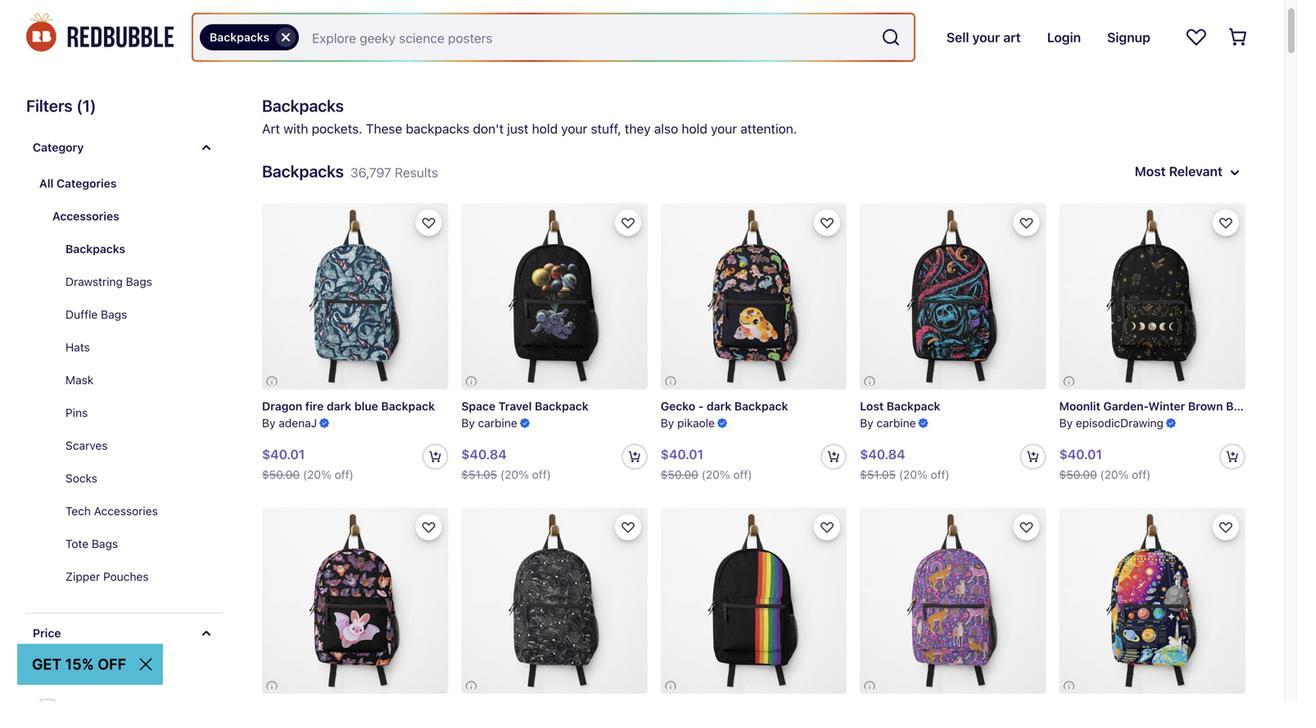Task type: vqa. For each thing, say whether or not it's contained in the screenshot.


Task type: describe. For each thing, give the bounding box(es) containing it.
phone
[[331, 2, 368, 18]]

3 backpack from the left
[[735, 399, 789, 413]]

(20% for travel
[[501, 468, 529, 482]]

year
[[676, 42, 711, 58]]

gifts
[[26, 2, 54, 18]]

stuff,
[[591, 121, 622, 136]]

pockets.
[[312, 121, 363, 136]]

$51.05 for space
[[462, 468, 498, 482]]

5 backpack from the left
[[1227, 399, 1281, 413]]

backpacks down with
[[262, 161, 344, 181]]

drawstring
[[66, 275, 123, 288]]

$40.84 for lost
[[861, 447, 906, 462]]

bat - dark backpack image
[[262, 508, 449, 694]]

scarves button
[[52, 429, 223, 462]]

gecko - dark backpack image
[[661, 203, 847, 390]]

(
[[76, 96, 83, 115]]

blue
[[355, 399, 378, 413]]

pouches
[[103, 570, 149, 583]]

drawstring bags button
[[52, 265, 223, 298]]

dragon
[[262, 399, 303, 413]]

bags for tote bags
[[92, 537, 118, 551]]

raven pattern 2 backpack image
[[462, 508, 648, 694]]

scarves
[[66, 439, 108, 452]]

lost backpack
[[861, 399, 941, 413]]

backpacks
[[406, 121, 470, 136]]

by for dragon fire dark blue backpack
[[262, 416, 276, 430]]

moonlit garden-winter brown backpack image
[[1060, 203, 1246, 390]]

travel
[[499, 399, 532, 413]]

off) for garden-
[[1133, 468, 1152, 482]]

by carbine for space
[[462, 416, 518, 430]]

menu bar containing gifts
[[26, 0, 1259, 31]]

babies
[[762, 2, 802, 18]]

the biggest art sale of the year link
[[473, 42, 711, 58]]

$40.84 $51.05 (20% off) for travel
[[462, 447, 551, 482]]

filters ( 1 )
[[26, 96, 96, 115]]

carbine for travel
[[478, 416, 518, 430]]

by for space travel backpack
[[462, 416, 475, 430]]

garden-
[[1104, 399, 1149, 413]]

accessories inside button
[[94, 504, 158, 518]]

Backpacks field
[[193, 14, 914, 60]]

& for kids
[[749, 2, 758, 18]]

gifts link
[[26, 0, 54, 31]]

lost
[[861, 399, 884, 413]]

by adenaj
[[262, 416, 317, 430]]

don't
[[473, 121, 504, 136]]

carbine for backpack
[[877, 416, 917, 430]]

stickers
[[223, 2, 271, 18]]

space universe infographics big bang backpack image
[[1060, 508, 1246, 694]]

2 menu item from the left
[[993, 0, 1106, 31]]

zipper pouches button
[[52, 560, 223, 593]]

socks button
[[52, 462, 223, 495]]

$51.05 for lost
[[861, 468, 896, 482]]

price button
[[26, 614, 223, 653]]

home & living link
[[574, 0, 660, 31]]

phone cases link
[[331, 0, 408, 31]]

by pikaole
[[661, 416, 715, 430]]

by for gecko - dark backpack
[[661, 416, 675, 430]]

off) for fire
[[335, 468, 354, 482]]

2 your from the left
[[711, 121, 738, 136]]

0 vertical spatial accessories
[[861, 2, 933, 18]]

pikaole
[[678, 416, 715, 430]]

with
[[284, 121, 308, 136]]

art for wall
[[496, 2, 514, 18]]

accessories link
[[861, 0, 933, 31]]

tote bags button
[[52, 528, 223, 560]]

3 menu item from the left
[[1165, 0, 1259, 31]]

categories
[[56, 177, 117, 190]]

off) for backpack
[[931, 468, 950, 482]]

by carbine for lost
[[861, 416, 917, 430]]

gecko - dark backpack
[[661, 399, 789, 413]]

wall art
[[468, 2, 514, 18]]

sale
[[591, 42, 623, 58]]

backpacks 36,797 results
[[262, 161, 438, 181]]

fire
[[305, 399, 324, 413]]

lost backpack image
[[861, 203, 1047, 390]]

attention.
[[741, 121, 798, 136]]

of
[[627, 42, 644, 58]]

space travel backpack image
[[462, 203, 648, 390]]

just
[[507, 121, 529, 136]]

$40.84 for space
[[462, 447, 507, 462]]

cheetahs in a rainbow garden on navy blue backpack image
[[861, 508, 1047, 694]]

4 backpack from the left
[[887, 399, 941, 413]]

results
[[395, 165, 438, 180]]

art for backpacks
[[262, 121, 280, 136]]

brown
[[1189, 399, 1224, 413]]

wall
[[468, 2, 493, 18]]

space
[[462, 399, 496, 413]]

2 backpack from the left
[[535, 399, 589, 413]]

1 vertical spatial backpacks button
[[52, 233, 223, 265]]

tech accessories
[[66, 504, 158, 518]]

filters
[[26, 96, 73, 115]]

wall art link
[[468, 0, 514, 31]]

moonlit garden-winter brown backpack
[[1060, 399, 1281, 413]]

pins button
[[52, 397, 223, 429]]



Task type: locate. For each thing, give the bounding box(es) containing it.
$51.05 down "space"
[[462, 468, 498, 482]]

(20% down "lost backpack"
[[900, 468, 928, 482]]

1 $40.01 $50.00 (20% off) from the left
[[262, 447, 354, 482]]

your
[[562, 121, 588, 136], [711, 121, 738, 136]]

hold right 'just'
[[532, 121, 558, 136]]

5 off) from the left
[[1133, 468, 1152, 482]]

$40.01
[[262, 447, 305, 462], [661, 447, 704, 462], [1060, 447, 1103, 462]]

1 horizontal spatial hold
[[682, 121, 708, 136]]

by down moonlit
[[1060, 416, 1074, 430]]

$40.84 down "space"
[[462, 447, 507, 462]]

0 horizontal spatial the
[[473, 42, 499, 58]]

1 the from the left
[[473, 42, 499, 58]]

1 horizontal spatial dark
[[707, 399, 732, 413]]

36,797
[[351, 165, 392, 180]]

None checkbox
[[39, 699, 59, 702]]

1 vertical spatial accessories
[[52, 209, 119, 223]]

1 your from the left
[[562, 121, 588, 136]]

5 (20% from the left
[[1101, 468, 1130, 482]]

gecko
[[661, 399, 696, 413]]

$40.01 for episodicdrawing
[[1060, 447, 1103, 462]]

by down dragon
[[262, 416, 276, 430]]

2 $40.01 from the left
[[661, 447, 704, 462]]

bags right the duffle
[[101, 308, 127, 321]]

all
[[39, 177, 54, 190]]

the down the wall art link
[[473, 42, 499, 58]]

2 carbine from the left
[[877, 416, 917, 430]]

space travel backpack
[[462, 399, 589, 413]]

1 menu item from the left
[[114, 0, 164, 31]]

(20% down the pikaole
[[702, 468, 731, 482]]

hats button
[[52, 331, 223, 364]]

they
[[625, 121, 651, 136]]

0 horizontal spatial $40.01
[[262, 447, 305, 462]]

winter
[[1149, 399, 1186, 413]]

2 & from the left
[[749, 2, 758, 18]]

2 $40.84 from the left
[[861, 447, 906, 462]]

1 by carbine from the left
[[462, 416, 518, 430]]

0 horizontal spatial carbine
[[478, 416, 518, 430]]

by carbine down "space"
[[462, 416, 518, 430]]

1 carbine from the left
[[478, 416, 518, 430]]

backpacks button up drawstring bags
[[52, 233, 223, 265]]

none checkbox inside price group
[[39, 699, 59, 702]]

1 vertical spatial art
[[262, 121, 280, 136]]

3 off) from the left
[[734, 468, 753, 482]]

dark for backpack
[[707, 399, 732, 413]]

backpack right travel
[[535, 399, 589, 413]]

(20% for backpack
[[900, 468, 928, 482]]

0 horizontal spatial $50.00
[[262, 468, 300, 482]]

$40.01 $50.00 (20% off) for episodicdrawing
[[1060, 447, 1152, 482]]

1
[[83, 96, 90, 115]]

Search term search field
[[299, 14, 875, 60]]

backpacks art with pockets. these backpacks don't just hold your stuff, they also hold your attention.
[[262, 96, 798, 136]]

home
[[574, 2, 609, 18]]

$50.00 for pikaole
[[661, 468, 699, 482]]

carbine
[[478, 416, 518, 430], [877, 416, 917, 430]]

dragon fire dark blue backpack image
[[262, 203, 449, 390]]

accessories inside button
[[52, 209, 119, 223]]

0 horizontal spatial by carbine
[[462, 416, 518, 430]]

backpacks button down stickers
[[200, 24, 299, 50]]

1 horizontal spatial $40.01 $50.00 (20% off)
[[661, 447, 753, 482]]

stickers link
[[223, 0, 271, 31]]

3 $40.01 $50.00 (20% off) from the left
[[1060, 447, 1152, 482]]

art right wall
[[496, 2, 514, 18]]

tech
[[66, 504, 91, 518]]

backpacks inside field
[[210, 30, 270, 44]]

& right 'kids'
[[749, 2, 758, 18]]

1 dark from the left
[[327, 399, 352, 413]]

accessories button
[[39, 200, 223, 233]]

carbine down "lost backpack"
[[877, 416, 917, 430]]

hold
[[532, 121, 558, 136], [682, 121, 708, 136]]

also
[[655, 121, 679, 136]]

2 horizontal spatial $40.01 $50.00 (20% off)
[[1060, 447, 1152, 482]]

1 hold from the left
[[532, 121, 558, 136]]

$51.05 down the lost
[[861, 468, 896, 482]]

$40.01 for pikaole
[[661, 447, 704, 462]]

1 by from the left
[[262, 416, 276, 430]]

kids & babies
[[720, 2, 802, 18]]

backpack right the lost
[[887, 399, 941, 413]]

backpacks button inside field
[[200, 24, 299, 50]]

zipper pouches
[[66, 570, 149, 583]]

bags for drawstring bags
[[126, 275, 152, 288]]

0 vertical spatial backpacks button
[[200, 24, 299, 50]]

$40.01 $50.00 (20% off) for pikaole
[[661, 447, 753, 482]]

all categories
[[39, 177, 117, 190]]

art
[[562, 42, 588, 58]]

off) for travel
[[532, 468, 551, 482]]

cases
[[372, 2, 408, 18]]

$50.00 down by episodicdrawing
[[1060, 468, 1098, 482]]

1 horizontal spatial menu item
[[993, 0, 1106, 31]]

1 horizontal spatial &
[[749, 2, 758, 18]]

tote bags
[[66, 537, 118, 551]]

accessories
[[861, 2, 933, 18], [52, 209, 119, 223], [94, 504, 158, 518]]

category
[[33, 141, 84, 154]]

1 $50.00 from the left
[[262, 468, 300, 482]]

$40.01 down by pikaole
[[661, 447, 704, 462]]

by for lost backpack
[[861, 416, 874, 430]]

1 horizontal spatial by carbine
[[861, 416, 917, 430]]

$50.00 down by pikaole
[[661, 468, 699, 482]]

$40.01 $50.00 (20% off) down adenaj
[[262, 447, 354, 482]]

1 horizontal spatial $50.00
[[661, 468, 699, 482]]

drawstring bags
[[66, 275, 152, 288]]

by
[[262, 416, 276, 430], [462, 416, 475, 430], [661, 416, 675, 430], [861, 416, 874, 430], [1060, 416, 1074, 430]]

1 backpack from the left
[[381, 399, 435, 413]]

1 vertical spatial bags
[[101, 308, 127, 321]]

2 $40.84 $51.05 (20% off) from the left
[[861, 447, 950, 482]]

bags inside button
[[101, 308, 127, 321]]

1 horizontal spatial art
[[496, 2, 514, 18]]

$40.84 down the lost
[[861, 447, 906, 462]]

art inside backpacks art with pockets. these backpacks don't just hold your stuff, they also hold your attention.
[[262, 121, 280, 136]]

$50.00 for adenaj
[[262, 468, 300, 482]]

$40.01 down by episodicdrawing
[[1060, 447, 1103, 462]]

1 horizontal spatial $40.84 $51.05 (20% off)
[[861, 447, 950, 482]]

2 vertical spatial accessories
[[94, 504, 158, 518]]

0 horizontal spatial dark
[[327, 399, 352, 413]]

tech accessories button
[[52, 495, 223, 528]]

the right of
[[647, 42, 673, 58]]

by episodicdrawing
[[1060, 416, 1164, 430]]

(20% down adenaj
[[303, 468, 332, 482]]

home & living
[[574, 2, 660, 18]]

$40.01 for adenaj
[[262, 447, 305, 462]]

2 $50.00 from the left
[[661, 468, 699, 482]]

off) down "lost backpack"
[[931, 468, 950, 482]]

$40.01 $50.00 (20% off) down the pikaole
[[661, 447, 753, 482]]

$50.00 for episodicdrawing
[[1060, 468, 1098, 482]]

1 $51.05 from the left
[[462, 468, 498, 482]]

off) down the episodicdrawing
[[1133, 468, 1152, 482]]

$40.01 $50.00 (20% off) down by episodicdrawing
[[1060, 447, 1152, 482]]

your left attention.
[[711, 121, 738, 136]]

backpack right blue
[[381, 399, 435, 413]]

menu item
[[114, 0, 164, 31], [993, 0, 1106, 31], [1165, 0, 1259, 31]]

2 horizontal spatial $40.01
[[1060, 447, 1103, 462]]

menu bar
[[26, 0, 1259, 31]]

$40.84 $51.05 (20% off) down "lost backpack"
[[861, 447, 950, 482]]

dragon fire dark blue backpack
[[262, 399, 435, 413]]

& left living
[[613, 2, 622, 18]]

the
[[473, 42, 499, 58], [647, 42, 673, 58]]

$40.01 $50.00 (20% off) for adenaj
[[262, 447, 354, 482]]

1 (20% from the left
[[303, 468, 332, 482]]

3 $40.01 from the left
[[1060, 447, 1103, 462]]

4 (20% from the left
[[900, 468, 928, 482]]

backpacks inside backpacks art with pockets. these backpacks don't just hold your stuff, they also hold your attention.
[[262, 96, 344, 115]]

2 by from the left
[[462, 416, 475, 430]]

dark right fire at left bottom
[[327, 399, 352, 413]]

0 horizontal spatial $40.84
[[462, 447, 507, 462]]

0 horizontal spatial $40.84 $51.05 (20% off)
[[462, 447, 551, 482]]

1 horizontal spatial the
[[647, 42, 673, 58]]

1 horizontal spatial carbine
[[877, 416, 917, 430]]

(20% for -
[[702, 468, 731, 482]]

$40.84 $51.05 (20% off) for backpack
[[861, 447, 950, 482]]

mask button
[[52, 364, 223, 397]]

1 & from the left
[[613, 2, 622, 18]]

2 (20% from the left
[[501, 468, 529, 482]]

backpack right -
[[735, 399, 789, 413]]

zipper
[[66, 570, 100, 583]]

(20% for fire
[[303, 468, 332, 482]]

tote
[[66, 537, 89, 551]]

price group
[[38, 653, 87, 702]]

dark for blue
[[327, 399, 352, 413]]

1 off) from the left
[[335, 468, 354, 482]]

2 dark from the left
[[707, 399, 732, 413]]

art left with
[[262, 121, 280, 136]]

art inside menu bar
[[496, 2, 514, 18]]

-
[[699, 399, 704, 413]]

1 horizontal spatial $51.05
[[861, 468, 896, 482]]

$40.84 $51.05 (20% off) down travel
[[462, 447, 551, 482]]

$40.84 $51.05 (20% off)
[[462, 447, 551, 482], [861, 447, 950, 482]]

your left stuff,
[[562, 121, 588, 136]]

3 (20% from the left
[[702, 468, 731, 482]]

biggest
[[502, 42, 558, 58]]

2 hold from the left
[[682, 121, 708, 136]]

these
[[366, 121, 403, 136]]

1 horizontal spatial $40.84
[[861, 447, 906, 462]]

off) down gecko - dark backpack
[[734, 468, 753, 482]]

1 $40.84 $51.05 (20% off) from the left
[[462, 447, 551, 482]]

phone cases
[[331, 2, 408, 18]]

1 horizontal spatial your
[[711, 121, 738, 136]]

dark right -
[[707, 399, 732, 413]]

all categories button
[[26, 167, 223, 200]]

kids & babies link
[[720, 0, 802, 31]]

)
[[90, 96, 96, 115]]

2 horizontal spatial $50.00
[[1060, 468, 1098, 482]]

(20% down by episodicdrawing
[[1101, 468, 1130, 482]]

$40.84
[[462, 447, 507, 462], [861, 447, 906, 462]]

living
[[625, 2, 660, 18]]

2 horizontal spatial menu item
[[1165, 0, 1259, 31]]

(20% down travel
[[501, 468, 529, 482]]

& for home
[[613, 2, 622, 18]]

2 vertical spatial bags
[[92, 537, 118, 551]]

moonlit
[[1060, 399, 1101, 413]]

3 by from the left
[[661, 416, 675, 430]]

duffle
[[66, 308, 98, 321]]

socks
[[66, 472, 97, 485]]

by down the lost
[[861, 416, 874, 430]]

pins
[[66, 406, 88, 420]]

off) down space travel backpack
[[532, 468, 551, 482]]

0 horizontal spatial your
[[562, 121, 588, 136]]

price
[[33, 626, 61, 640]]

0 horizontal spatial $51.05
[[462, 468, 498, 482]]

by carbine
[[462, 416, 518, 430], [861, 416, 917, 430]]

backpack right brown in the right bottom of the page
[[1227, 399, 1281, 413]]

1 horizontal spatial $40.01
[[661, 447, 704, 462]]

hats
[[66, 340, 90, 354]]

bags right the tote
[[92, 537, 118, 551]]

the biggest art sale of the year
[[473, 42, 711, 58]]

2 off) from the left
[[532, 468, 551, 482]]

$50.00 down by adenaj
[[262, 468, 300, 482]]

4 off) from the left
[[931, 468, 950, 482]]

3 $50.00 from the left
[[1060, 468, 1098, 482]]

$40.01 down by adenaj
[[262, 447, 305, 462]]

backpacks up with
[[262, 96, 344, 115]]

0 horizontal spatial $40.01 $50.00 (20% off)
[[262, 447, 354, 482]]

category button
[[26, 128, 223, 167]]

off)
[[335, 468, 354, 482], [532, 468, 551, 482], [734, 468, 753, 482], [931, 468, 950, 482], [1133, 468, 1152, 482]]

by down gecko
[[661, 416, 675, 430]]

duffle bags
[[66, 308, 127, 321]]

0 vertical spatial art
[[496, 2, 514, 18]]

by carbine down "lost backpack"
[[861, 416, 917, 430]]

0 horizontal spatial &
[[613, 2, 622, 18]]

episodicdrawing
[[1077, 416, 1164, 430]]

by down "space"
[[462, 416, 475, 430]]

off) down dragon fire dark blue backpack
[[335, 468, 354, 482]]

off) for -
[[734, 468, 753, 482]]

by for moonlit garden-winter brown backpack
[[1060, 416, 1074, 430]]

1 $40.84 from the left
[[462, 447, 507, 462]]

backpacks down stickers
[[210, 30, 270, 44]]

carbine down travel
[[478, 416, 518, 430]]

36,797 results element
[[0, 93, 1286, 702]]

0 horizontal spatial art
[[262, 121, 280, 136]]

2 $40.01 $50.00 (20% off) from the left
[[661, 447, 753, 482]]

5 by from the left
[[1060, 416, 1074, 430]]

0 vertical spatial bags
[[126, 275, 152, 288]]

hold right 'also'
[[682, 121, 708, 136]]

4 by from the left
[[861, 416, 874, 430]]

& inside 'link'
[[613, 2, 622, 18]]

0 horizontal spatial menu item
[[114, 0, 164, 31]]

&
[[613, 2, 622, 18], [749, 2, 758, 18]]

adenaj
[[279, 416, 317, 430]]

bags for duffle bags
[[101, 308, 127, 321]]

$50.00
[[262, 468, 300, 482], [661, 468, 699, 482], [1060, 468, 1098, 482]]

backpacks up drawstring
[[66, 242, 125, 256]]

duffle bags button
[[52, 298, 223, 331]]

mask
[[66, 373, 94, 387]]

rainbow on black  backpack image
[[661, 508, 847, 694]]

2 the from the left
[[647, 42, 673, 58]]

kids
[[720, 2, 746, 18]]

(20% for garden-
[[1101, 468, 1130, 482]]

bags up duffle bags button
[[126, 275, 152, 288]]

2 by carbine from the left
[[861, 416, 917, 430]]

1 $40.01 from the left
[[262, 447, 305, 462]]

2 $51.05 from the left
[[861, 468, 896, 482]]

0 horizontal spatial hold
[[532, 121, 558, 136]]



